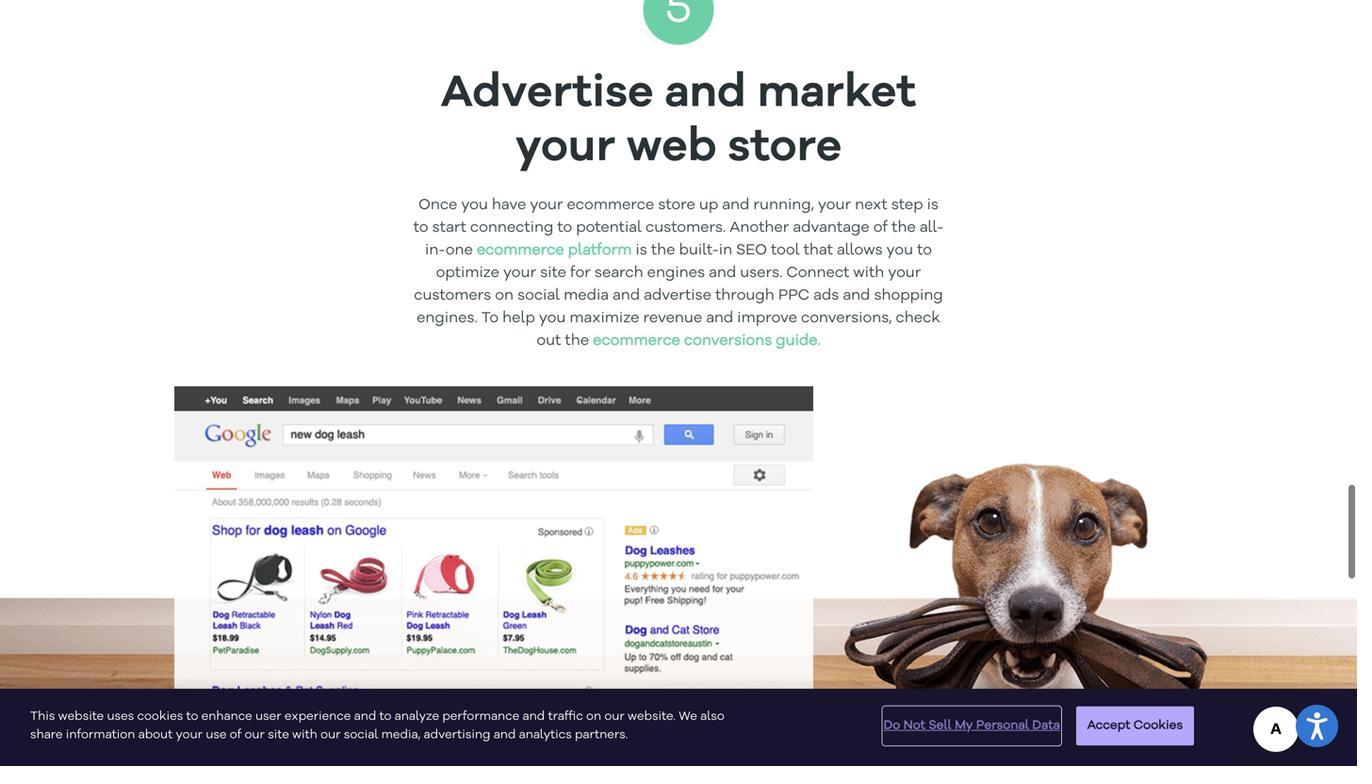 Task type: vqa. For each thing, say whether or not it's contained in the screenshot.
the 2022 in Review
no



Task type: locate. For each thing, give the bounding box(es) containing it.
store inside 'advertise and market your web store'
[[728, 126, 842, 171]]

0 horizontal spatial with
[[292, 729, 317, 741]]

is inside once you have your ecommerce store up and running, your next step is to start connecting to potential customers. another advantage of the all- in-one
[[927, 198, 939, 213]]

1 vertical spatial site
[[268, 729, 289, 741]]

that
[[804, 243, 833, 258]]

your right have
[[530, 198, 563, 213]]

and up web on the top of page
[[665, 72, 746, 117]]

2 vertical spatial the
[[565, 334, 589, 349]]

ecommerce down maximize
[[593, 334, 680, 349]]

web
[[626, 126, 717, 171]]

maximize
[[570, 311, 639, 326]]

connect
[[786, 266, 849, 281]]

1 horizontal spatial store
[[728, 126, 842, 171]]

1 vertical spatial of
[[230, 729, 241, 741]]

and
[[665, 72, 746, 117], [722, 198, 750, 213], [709, 266, 736, 281], [613, 288, 640, 303], [843, 288, 870, 303], [706, 311, 733, 326], [354, 711, 376, 723], [523, 711, 545, 723], [494, 729, 516, 741]]

ecommerce platform
[[477, 243, 632, 258]]

up
[[699, 198, 718, 213]]

0 vertical spatial site
[[540, 266, 566, 281]]

analyze
[[395, 711, 439, 723]]

0 horizontal spatial store
[[658, 198, 695, 213]]

0 vertical spatial you
[[461, 198, 488, 213]]

of
[[873, 220, 888, 236], [230, 729, 241, 741]]

you up start
[[461, 198, 488, 213]]

our down experience
[[320, 729, 341, 741]]

store up customers.
[[658, 198, 695, 213]]

ecommerce conversions guide. link
[[593, 334, 821, 349]]

revenue
[[643, 311, 702, 326]]

your down "ecommerce platform" 'link'
[[503, 266, 536, 281]]

platform
[[568, 243, 632, 258]]

your down advertise
[[515, 126, 615, 171]]

your left use
[[176, 729, 203, 741]]

1 horizontal spatial social
[[517, 288, 560, 303]]

site down "ecommerce platform" 'link'
[[540, 266, 566, 281]]

1 horizontal spatial you
[[539, 311, 566, 326]]

to up media,
[[379, 711, 391, 723]]

0 horizontal spatial site
[[268, 729, 289, 741]]

on up the to
[[495, 288, 514, 303]]

1 vertical spatial you
[[886, 243, 913, 258]]

you up out on the left top of the page
[[539, 311, 566, 326]]

1 vertical spatial ecommerce
[[477, 243, 564, 258]]

1 horizontal spatial on
[[586, 711, 601, 723]]

ecommerce for ecommerce platform
[[477, 243, 564, 258]]

and down in
[[709, 266, 736, 281]]

you right allows
[[886, 243, 913, 258]]

with down allows
[[853, 266, 884, 281]]

to inside is the built-in seo tool that allows you to optimize your site for search engines and users. connect with your customers on social media and advertise through ppc ads and shopping engines. to help you maximize revenue and improve conversions, check out the
[[917, 243, 932, 258]]

to down the all- on the right top of page
[[917, 243, 932, 258]]

0 horizontal spatial you
[[461, 198, 488, 213]]

0 vertical spatial the
[[892, 220, 916, 236]]

1 vertical spatial is
[[636, 243, 647, 258]]

your up 'advantage'
[[818, 198, 851, 213]]

connecting
[[470, 220, 554, 236]]

ecommerce down connecting at the left of page
[[477, 243, 564, 258]]

store
[[728, 126, 842, 171], [658, 198, 695, 213]]

social left media,
[[344, 729, 378, 741]]

1 vertical spatial the
[[651, 243, 675, 258]]

0 horizontal spatial on
[[495, 288, 514, 303]]

out
[[537, 334, 561, 349]]

0 vertical spatial with
[[853, 266, 884, 281]]

1 horizontal spatial is
[[927, 198, 939, 213]]

to up in- at left
[[413, 220, 428, 236]]

ecommerce up potential at the top of the page
[[567, 198, 654, 213]]

in-
[[425, 243, 446, 258]]

of right use
[[230, 729, 241, 741]]

the
[[892, 220, 916, 236], [651, 243, 675, 258], [565, 334, 589, 349]]

0 vertical spatial on
[[495, 288, 514, 303]]

0 vertical spatial is
[[927, 198, 939, 213]]

store up running,
[[728, 126, 842, 171]]

site inside this website uses cookies to enhance user experience and to analyze performance and traffic on our website. we also share information about your use of our site with our social media, advertising and analytics partners.
[[268, 729, 289, 741]]

cookies
[[137, 711, 183, 723]]

on up partners.
[[586, 711, 601, 723]]

social inside is the built-in seo tool that allows you to optimize your site for search engines and users. connect with your customers on social media and advertise through ppc ads and shopping engines. to help you maximize revenue and improve conversions, check out the
[[517, 288, 560, 303]]

once
[[418, 198, 457, 213]]

and up analytics at bottom left
[[523, 711, 545, 723]]

seo
[[736, 243, 767, 258]]

with inside is the built-in seo tool that allows you to optimize your site for search engines and users. connect with your customers on social media and advertise through ppc ads and shopping engines. to help you maximize revenue and improve conversions, check out the
[[853, 266, 884, 281]]

about
[[138, 729, 173, 741]]

0 vertical spatial store
[[728, 126, 842, 171]]

1 vertical spatial store
[[658, 198, 695, 213]]

accept cookies button
[[1076, 707, 1194, 746]]

and inside once you have your ecommerce store up and running, your next step is to start connecting to potential customers. another advantage of the all- in-one
[[722, 198, 750, 213]]

social up help
[[517, 288, 560, 303]]

user
[[255, 711, 281, 723]]

store for ecommerce
[[658, 198, 695, 213]]

0 vertical spatial of
[[873, 220, 888, 236]]

1 horizontal spatial the
[[651, 243, 675, 258]]

have
[[492, 198, 526, 213]]

0 horizontal spatial is
[[636, 243, 647, 258]]

open accessibe: accessibility options, statement and help image
[[1307, 712, 1328, 740]]

check
[[896, 311, 940, 326]]

on
[[495, 288, 514, 303], [586, 711, 601, 723]]

site down user
[[268, 729, 289, 741]]

0 horizontal spatial social
[[344, 729, 378, 741]]

ads
[[813, 288, 839, 303]]

with
[[853, 266, 884, 281], [292, 729, 317, 741]]

the up engines
[[651, 243, 675, 258]]

1 horizontal spatial with
[[853, 266, 884, 281]]

website
[[58, 711, 104, 723]]

is up the all- on the right top of page
[[927, 198, 939, 213]]

and right up at top
[[722, 198, 750, 213]]

to right "cookies"
[[186, 711, 198, 723]]

1 vertical spatial on
[[586, 711, 601, 723]]

2 horizontal spatial the
[[892, 220, 916, 236]]

our down user
[[245, 729, 265, 741]]

is up search
[[636, 243, 647, 258]]

store inside once you have your ecommerce store up and running, your next step is to start connecting to potential customers. another advantage of the all- in-one
[[658, 198, 695, 213]]

customers.
[[646, 220, 726, 236]]

customers
[[414, 288, 491, 303]]

help
[[502, 311, 535, 326]]

2 vertical spatial ecommerce
[[593, 334, 680, 349]]

1 horizontal spatial site
[[540, 266, 566, 281]]

social
[[517, 288, 560, 303], [344, 729, 378, 741]]

ecommerce platform link
[[477, 243, 632, 258]]

built-
[[679, 243, 719, 258]]

step
[[891, 198, 923, 213]]

to
[[413, 220, 428, 236], [557, 220, 572, 236], [917, 243, 932, 258], [186, 711, 198, 723], [379, 711, 391, 723]]

of inside this website uses cookies to enhance user experience and to analyze performance and traffic on our website. we also share information about your use of our site with our social media, advertising and analytics partners.
[[230, 729, 241, 741]]

your up "shopping"
[[888, 266, 921, 281]]

our up partners.
[[604, 711, 625, 723]]

1 vertical spatial social
[[344, 729, 378, 741]]

for
[[570, 266, 591, 281]]

start
[[432, 220, 466, 236]]

do
[[884, 720, 900, 732]]

you inside once you have your ecommerce store up and running, your next step is to start connecting to potential customers. another advantage of the all- in-one
[[461, 198, 488, 213]]

through
[[715, 288, 774, 303]]

0 vertical spatial social
[[517, 288, 560, 303]]

site inside is the built-in seo tool that allows you to optimize your site for search engines and users. connect with your customers on social media and advertise through ppc ads and shopping engines. to help you maximize revenue and improve conversions, check out the
[[540, 266, 566, 281]]

the right out on the left top of the page
[[565, 334, 589, 349]]

store for web
[[728, 126, 842, 171]]

accept
[[1087, 720, 1130, 732]]

next
[[855, 198, 887, 213]]

once you have your ecommerce store up and running, your next step is to start connecting to potential customers. another advantage of the all- in-one
[[413, 198, 944, 258]]

one
[[446, 243, 473, 258]]

not
[[904, 720, 926, 732]]

is
[[927, 198, 939, 213], [636, 243, 647, 258]]

with down experience
[[292, 729, 317, 741]]

performance
[[442, 711, 520, 723]]

site
[[540, 266, 566, 281], [268, 729, 289, 741]]

1 vertical spatial with
[[292, 729, 317, 741]]

ecommerce
[[567, 198, 654, 213], [477, 243, 564, 258], [593, 334, 680, 349]]

advertise
[[644, 288, 712, 303]]

traffic
[[548, 711, 583, 723]]

also
[[700, 711, 724, 723]]

users.
[[740, 266, 783, 281]]

1 horizontal spatial of
[[873, 220, 888, 236]]

you
[[461, 198, 488, 213], [886, 243, 913, 258], [539, 311, 566, 326]]

of down next
[[873, 220, 888, 236]]

media
[[564, 288, 609, 303]]

0 vertical spatial ecommerce
[[567, 198, 654, 213]]

0 horizontal spatial the
[[565, 334, 589, 349]]

is the built-in seo tool that allows you to optimize your site for search engines and users. connect with your customers on social media and advertise through ppc ads and shopping engines. to help you maximize revenue and improve conversions, check out the
[[414, 243, 943, 349]]

your
[[515, 126, 615, 171], [530, 198, 563, 213], [818, 198, 851, 213], [503, 266, 536, 281], [888, 266, 921, 281], [176, 729, 203, 741]]

0 horizontal spatial of
[[230, 729, 241, 741]]

the down step
[[892, 220, 916, 236]]

shopping
[[874, 288, 943, 303]]

we
[[679, 711, 697, 723]]

do not sell my personal data button
[[884, 707, 1060, 745]]



Task type: describe. For each thing, give the bounding box(es) containing it.
engines.
[[417, 311, 478, 326]]

of inside once you have your ecommerce store up and running, your next step is to start connecting to potential customers. another advantage of the all- in-one
[[873, 220, 888, 236]]

use
[[206, 729, 227, 741]]

website.
[[628, 711, 676, 723]]

conversions,
[[801, 311, 892, 326]]

social inside this website uses cookies to enhance user experience and to analyze performance and traffic on our website. we also share information about your use of our site with our social media, advertising and analytics partners.
[[344, 729, 378, 741]]

share
[[30, 729, 63, 741]]

data
[[1032, 720, 1060, 732]]

guide.
[[776, 334, 821, 349]]

sell
[[929, 720, 952, 732]]

advertise
[[441, 72, 654, 117]]

and down performance
[[494, 729, 516, 741]]

partners.
[[575, 729, 628, 741]]

my
[[955, 720, 973, 732]]

and up conversions
[[706, 311, 733, 326]]

2 vertical spatial you
[[539, 311, 566, 326]]

ppc
[[778, 288, 810, 303]]

on inside is the built-in seo tool that allows you to optimize your site for search engines and users. connect with your customers on social media and advertise through ppc ads and shopping engines. to help you maximize revenue and improve conversions, check out the
[[495, 288, 514, 303]]

enhance
[[201, 711, 252, 723]]

media,
[[381, 729, 421, 741]]

cookies
[[1134, 720, 1183, 732]]

in
[[719, 243, 732, 258]]

ecommerce for ecommerce conversions guide.
[[593, 334, 680, 349]]

to up "ecommerce platform" 'link'
[[557, 220, 572, 236]]

2 horizontal spatial you
[[886, 243, 913, 258]]

running,
[[753, 198, 814, 213]]

conversions
[[684, 334, 772, 349]]

to
[[481, 311, 499, 326]]

personal
[[976, 720, 1029, 732]]

ecommerce conversions guide.
[[593, 334, 821, 349]]

your inside this website uses cookies to enhance user experience and to analyze performance and traffic on our website. we also share information about your use of our site with our social media, advertising and analytics partners.
[[176, 729, 203, 741]]

information
[[66, 729, 135, 741]]

optimize
[[436, 266, 499, 281]]

analytics
[[519, 729, 572, 741]]

0 horizontal spatial our
[[245, 729, 265, 741]]

tool
[[771, 243, 800, 258]]

market
[[757, 72, 916, 117]]

experience
[[284, 711, 351, 723]]

1 horizontal spatial our
[[320, 729, 341, 741]]

and up conversions,
[[843, 288, 870, 303]]

this
[[30, 711, 55, 723]]

2 horizontal spatial our
[[604, 711, 625, 723]]

advertise and market your web store
[[441, 72, 916, 171]]

your inside 'advertise and market your web store'
[[515, 126, 615, 171]]

allows
[[837, 243, 883, 258]]

improve
[[737, 311, 797, 326]]

privacy alert dialog
[[0, 689, 1357, 766]]

with inside this website uses cookies to enhance user experience and to analyze performance and traffic on our website. we also share information about your use of our site with our social media, advertising and analytics partners.
[[292, 729, 317, 741]]

and right experience
[[354, 711, 376, 723]]

advertising
[[424, 729, 490, 741]]

the inside once you have your ecommerce store up and running, your next step is to start connecting to potential customers. another advantage of the all- in-one
[[892, 220, 916, 236]]

another
[[730, 220, 789, 236]]

advantage
[[793, 220, 870, 236]]

advertise and market your web store image
[[174, 386, 813, 766]]

this website uses cookies to enhance user experience and to analyze performance and traffic on our website. we also share information about your use of our site with our social media, advertising and analytics partners.
[[30, 711, 724, 741]]

accept cookies
[[1087, 720, 1183, 732]]

and down search
[[613, 288, 640, 303]]

on inside this website uses cookies to enhance user experience and to analyze performance and traffic on our website. we also share information about your use of our site with our social media, advertising and analytics partners.
[[586, 711, 601, 723]]

and inside 'advertise and market your web store'
[[665, 72, 746, 117]]

all-
[[920, 220, 944, 236]]

search
[[595, 266, 643, 281]]

uses
[[107, 711, 134, 723]]

potential
[[576, 220, 642, 236]]

engines
[[647, 266, 705, 281]]

ecommerce inside once you have your ecommerce store up and running, your next step is to start connecting to potential customers. another advantage of the all- in-one
[[567, 198, 654, 213]]

is inside is the built-in seo tool that allows you to optimize your site for search engines and users. connect with your customers on social media and advertise through ppc ads and shopping engines. to help you maximize revenue and improve conversions, check out the
[[636, 243, 647, 258]]

do not sell my personal data
[[884, 720, 1060, 732]]



